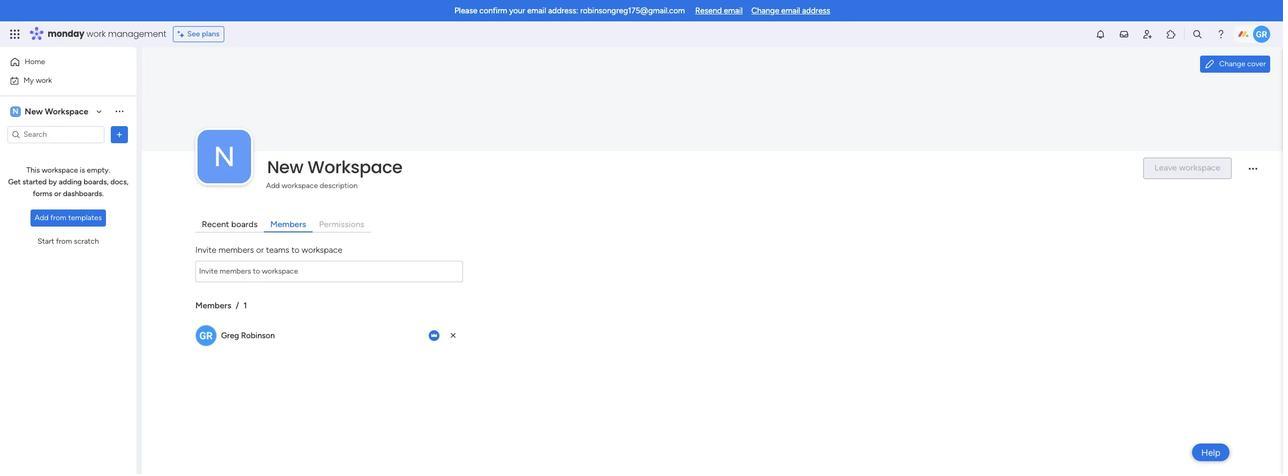 Task type: locate. For each thing, give the bounding box(es) containing it.
add for add from templates
[[35, 214, 49, 223]]

0 vertical spatial work
[[87, 28, 106, 40]]

start from scratch button
[[33, 233, 103, 251]]

notifications image
[[1096, 29, 1106, 40]]

1 horizontal spatial new workspace
[[267, 155, 403, 179]]

add
[[266, 182, 280, 191], [35, 214, 49, 223]]

management
[[108, 28, 166, 40]]

add inside button
[[35, 214, 49, 223]]

2 email from the left
[[724, 6, 743, 16]]

1 vertical spatial add
[[35, 214, 49, 223]]

change right resend email "link"
[[752, 6, 780, 16]]

members for members
[[270, 220, 306, 230]]

workspace for add
[[282, 182, 318, 191]]

resend email link
[[695, 6, 743, 16]]

1 horizontal spatial work
[[87, 28, 106, 40]]

0 vertical spatial workspace
[[45, 106, 88, 116]]

your
[[509, 6, 525, 16]]

1 horizontal spatial email
[[724, 6, 743, 16]]

0 horizontal spatial n
[[13, 107, 18, 116]]

started
[[23, 178, 47, 187]]

work right 'monday'
[[87, 28, 106, 40]]

change left cover
[[1220, 59, 1246, 69]]

0 horizontal spatial workspace
[[45, 106, 88, 116]]

resend email
[[695, 6, 743, 16]]

2 horizontal spatial email
[[782, 6, 800, 16]]

please confirm your email address: robinsongreg175@gmail.com
[[455, 6, 685, 16]]

0 vertical spatial workspace image
[[10, 106, 21, 118]]

email right your at the left top of page
[[527, 6, 546, 16]]

see plans
[[187, 29, 220, 39]]

1 vertical spatial work
[[36, 76, 52, 85]]

email left address
[[782, 6, 800, 16]]

0 horizontal spatial or
[[54, 190, 61, 199]]

1 vertical spatial new
[[267, 155, 303, 179]]

teams
[[266, 245, 289, 255]]

1 horizontal spatial new
[[267, 155, 303, 179]]

from right start
[[56, 237, 72, 246]]

3 email from the left
[[782, 6, 800, 16]]

workspace up invite members to workspace text box
[[302, 245, 343, 255]]

from
[[50, 214, 66, 223], [56, 237, 72, 246]]

None text field
[[195, 261, 463, 283]]

0 horizontal spatial change
[[752, 6, 780, 16]]

see plans button
[[173, 26, 224, 42]]

0 vertical spatial new
[[25, 106, 43, 116]]

members
[[270, 220, 306, 230], [195, 301, 231, 311]]

0 vertical spatial change
[[752, 6, 780, 16]]

members for members / 1
[[195, 301, 231, 311]]

or
[[54, 190, 61, 199], [256, 245, 264, 255]]

0 horizontal spatial add
[[35, 214, 49, 223]]

1 vertical spatial from
[[56, 237, 72, 246]]

new workspace up description
[[267, 155, 403, 179]]

change for change cover
[[1220, 59, 1246, 69]]

new workspace
[[25, 106, 88, 116], [267, 155, 403, 179]]

invite members image
[[1143, 29, 1153, 40]]

1 vertical spatial n
[[214, 140, 235, 174]]

or down by
[[54, 190, 61, 199]]

boards
[[231, 220, 258, 230]]

0 vertical spatial members
[[270, 220, 306, 230]]

add for add workspace description
[[266, 182, 280, 191]]

change
[[752, 6, 780, 16], [1220, 59, 1246, 69]]

1 vertical spatial workspace
[[282, 182, 318, 191]]

home button
[[6, 54, 115, 71]]

cover
[[1248, 59, 1266, 69]]

Invite members to workspace text field
[[195, 261, 463, 283]]

new down my work
[[25, 106, 43, 116]]

email
[[527, 6, 546, 16], [724, 6, 743, 16], [782, 6, 800, 16]]

invite
[[195, 245, 216, 255]]

0 horizontal spatial work
[[36, 76, 52, 85]]

new workspace inside workspace selection element
[[25, 106, 88, 116]]

New Workspace field
[[265, 155, 1135, 179]]

1 horizontal spatial or
[[256, 245, 264, 255]]

0 horizontal spatial email
[[527, 6, 546, 16]]

start
[[38, 237, 54, 246]]

new up add workspace description
[[267, 155, 303, 179]]

0 vertical spatial new workspace
[[25, 106, 88, 116]]

work right my
[[36, 76, 52, 85]]

invite members or teams to workspace
[[195, 245, 343, 255]]

address
[[802, 6, 831, 16]]

0 vertical spatial add
[[266, 182, 280, 191]]

new
[[25, 106, 43, 116], [267, 155, 303, 179]]

options image
[[114, 129, 125, 140]]

greg
[[221, 331, 239, 341]]

is
[[80, 166, 85, 175]]

0 horizontal spatial new workspace
[[25, 106, 88, 116]]

1 vertical spatial new workspace
[[267, 155, 403, 179]]

workspace up by
[[42, 166, 78, 175]]

1 horizontal spatial workspace
[[308, 155, 403, 179]]

members up "to"
[[270, 220, 306, 230]]

1 horizontal spatial change
[[1220, 59, 1246, 69]]

work for my
[[36, 76, 52, 85]]

0 horizontal spatial members
[[195, 301, 231, 311]]

work
[[87, 28, 106, 40], [36, 76, 52, 85]]

1 vertical spatial change
[[1220, 59, 1246, 69]]

1 horizontal spatial workspace image
[[198, 130, 251, 184]]

0 horizontal spatial new
[[25, 106, 43, 116]]

change inside button
[[1220, 59, 1246, 69]]

dashboards.
[[63, 190, 104, 199]]

workspace inside this workspace is empty. get started by adding boards, docs, forms or dashboards.
[[42, 166, 78, 175]]

or left teams
[[256, 245, 264, 255]]

add from templates
[[35, 214, 102, 223]]

0 vertical spatial or
[[54, 190, 61, 199]]

workspace
[[45, 106, 88, 116], [308, 155, 403, 179]]

email right resend
[[724, 6, 743, 16]]

workspace left description
[[282, 182, 318, 191]]

from up start from scratch
[[50, 214, 66, 223]]

templates
[[68, 214, 102, 223]]

workspace for this
[[42, 166, 78, 175]]

my
[[24, 76, 34, 85]]

members left /
[[195, 301, 231, 311]]

n
[[13, 107, 18, 116], [214, 140, 235, 174]]

n button
[[198, 130, 251, 184]]

workspace up description
[[308, 155, 403, 179]]

work inside "button"
[[36, 76, 52, 85]]

workspace options image
[[114, 106, 125, 117]]

monday
[[48, 28, 84, 40]]

forms
[[33, 190, 52, 199]]

email for resend email
[[724, 6, 743, 16]]

new workspace up search in workspace field
[[25, 106, 88, 116]]

workspace
[[42, 166, 78, 175], [282, 182, 318, 191], [302, 245, 343, 255]]

0 vertical spatial from
[[50, 214, 66, 223]]

to
[[292, 245, 300, 255]]

0 vertical spatial n
[[13, 107, 18, 116]]

workspace image
[[10, 106, 21, 118], [198, 130, 251, 184]]

1 vertical spatial workspace image
[[198, 130, 251, 184]]

work for monday
[[87, 28, 106, 40]]

1 horizontal spatial n
[[214, 140, 235, 174]]

description
[[320, 182, 358, 191]]

0 vertical spatial workspace
[[42, 166, 78, 175]]

1 horizontal spatial add
[[266, 182, 280, 191]]

add workspace description
[[266, 182, 358, 191]]

1 horizontal spatial members
[[270, 220, 306, 230]]

workspace up search in workspace field
[[45, 106, 88, 116]]

1 vertical spatial members
[[195, 301, 231, 311]]



Task type: vqa. For each thing, say whether or not it's contained in the screenshot.
text box
yes



Task type: describe. For each thing, give the bounding box(es) containing it.
help
[[1202, 448, 1221, 459]]

0 horizontal spatial workspace image
[[10, 106, 21, 118]]

recent boards
[[202, 220, 258, 230]]

change email address
[[752, 6, 831, 16]]

please
[[455, 6, 478, 16]]

see
[[187, 29, 200, 39]]

get
[[8, 178, 21, 187]]

monday work management
[[48, 28, 166, 40]]

greg robinson
[[221, 331, 275, 341]]

v2 ellipsis image
[[1249, 168, 1258, 177]]

my work button
[[6, 72, 115, 89]]

adding
[[59, 178, 82, 187]]

recent
[[202, 220, 229, 230]]

from for add
[[50, 214, 66, 223]]

workspace selection element
[[10, 105, 90, 118]]

workspace inside workspace selection element
[[45, 106, 88, 116]]

greg robinson image
[[1254, 26, 1271, 43]]

start from scratch
[[38, 237, 99, 246]]

empty.
[[87, 166, 110, 175]]

confirm
[[480, 6, 507, 16]]

address:
[[548, 6, 578, 16]]

inbox image
[[1119, 29, 1130, 40]]

help button
[[1193, 444, 1230, 462]]

members
[[219, 245, 254, 255]]

n inside "dropdown button"
[[214, 140, 235, 174]]

1 vertical spatial or
[[256, 245, 264, 255]]

email for change email address
[[782, 6, 800, 16]]

1 vertical spatial workspace
[[308, 155, 403, 179]]

greg robinson link
[[221, 331, 275, 341]]

docs,
[[110, 178, 129, 187]]

my work
[[24, 76, 52, 85]]

members / 1
[[195, 301, 247, 311]]

resend
[[695, 6, 722, 16]]

or inside this workspace is empty. get started by adding boards, docs, forms or dashboards.
[[54, 190, 61, 199]]

scratch
[[74, 237, 99, 246]]

change for change email address
[[752, 6, 780, 16]]

select product image
[[10, 29, 20, 40]]

plans
[[202, 29, 220, 39]]

home
[[25, 57, 45, 66]]

by
[[49, 178, 57, 187]]

search everything image
[[1192, 29, 1203, 40]]

change cover button
[[1200, 56, 1271, 73]]

new inside workspace selection element
[[25, 106, 43, 116]]

from for start
[[56, 237, 72, 246]]

new crown image
[[429, 331, 440, 342]]

change cover
[[1220, 59, 1266, 69]]

help image
[[1216, 29, 1227, 40]]

robinsongreg175@gmail.com
[[580, 6, 685, 16]]

apps image
[[1166, 29, 1177, 40]]

boards,
[[84, 178, 109, 187]]

robinson
[[241, 331, 275, 341]]

permissions
[[319, 220, 365, 230]]

change email address link
[[752, 6, 831, 16]]

this workspace is empty. get started by adding boards, docs, forms or dashboards.
[[8, 166, 129, 199]]

/
[[236, 301, 239, 311]]

this
[[26, 166, 40, 175]]

1
[[243, 301, 247, 311]]

2 vertical spatial workspace
[[302, 245, 343, 255]]

Search in workspace field
[[22, 129, 89, 141]]

1 email from the left
[[527, 6, 546, 16]]

add from templates button
[[30, 210, 106, 227]]



